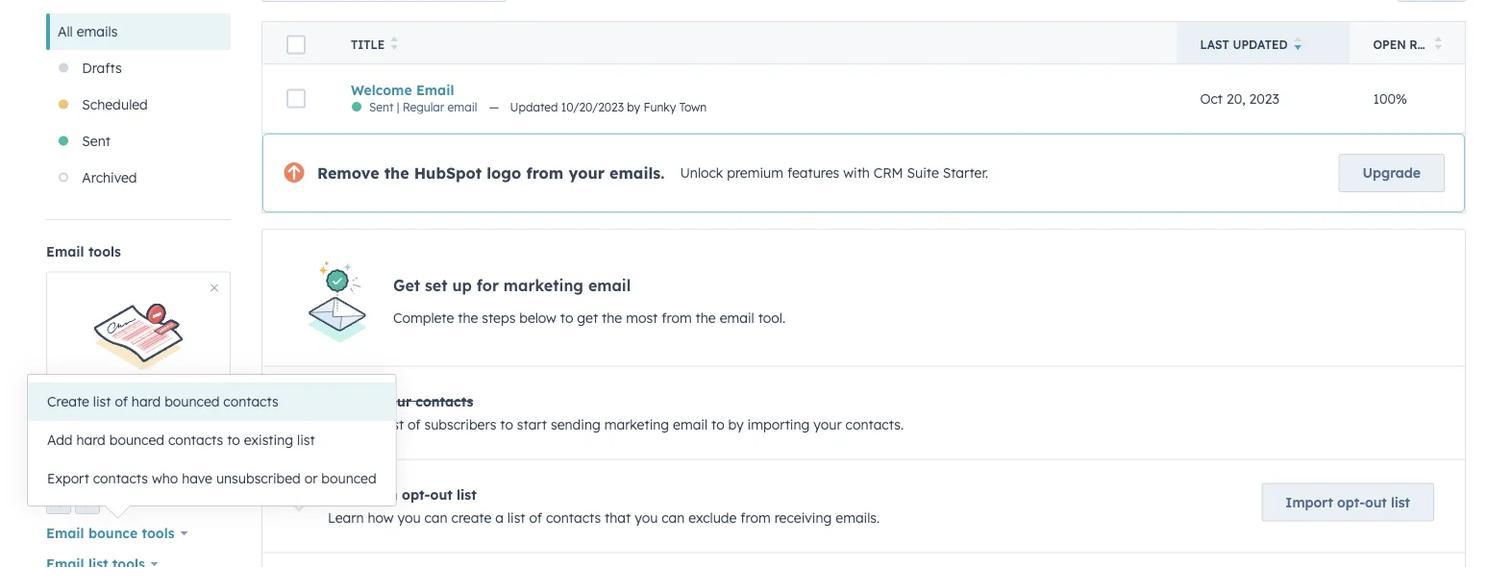 Task type: locate. For each thing, give the bounding box(es) containing it.
by left importing
[[728, 416, 744, 433]]

10/20/2023
[[561, 100, 624, 115]]

marketing
[[504, 276, 584, 296], [604, 416, 669, 433]]

email
[[416, 82, 454, 99], [46, 244, 84, 261], [46, 525, 84, 542]]

tools
[[88, 244, 121, 261], [142, 525, 175, 542]]

emails right all at the top left of page
[[77, 24, 118, 40]]

who inside export unsubscribes and bounces export a list of contacts who have unsubscribed or bounced from your emails
[[194, 423, 216, 437]]

unsubscribed down the and
[[84, 439, 157, 453]]

have down add hard bounced contacts to existing list button
[[182, 471, 212, 487]]

0 vertical spatial export
[[77, 383, 117, 398]]

press to sort. image
[[391, 37, 398, 50]]

open rate button
[[1350, 22, 1466, 64]]

email down archived
[[46, 244, 84, 261]]

export for contacts
[[47, 471, 89, 487]]

1 vertical spatial emails
[[149, 455, 184, 470]]

list
[[93, 394, 111, 411], [386, 416, 404, 433], [110, 423, 126, 437], [297, 432, 315, 449], [457, 486, 477, 503], [1391, 494, 1410, 511], [508, 509, 525, 526]]

1 vertical spatial export
[[61, 423, 97, 437]]

tool.
[[758, 310, 786, 327]]

0 horizontal spatial can
[[424, 509, 448, 526]]

hard inside "button"
[[132, 394, 161, 411]]

have inside export unsubscribes and bounces export a list of contacts who have unsubscribed or bounced from your emails
[[55, 439, 81, 453]]

import your contacts create a list of subscribers to start sending marketing email to by importing your contacts.
[[328, 393, 904, 433]]

contacts left that
[[546, 509, 601, 526]]

1 vertical spatial have
[[182, 471, 212, 487]]

of inside import an opt-out list learn how you can create a list of contacts that you can exclude from receiving emails.
[[529, 509, 542, 526]]

marketing right sending
[[604, 416, 669, 433]]

0 horizontal spatial emails
[[77, 24, 118, 40]]

drafts button
[[46, 50, 231, 87]]

email up regular
[[416, 82, 454, 99]]

can left create
[[424, 509, 448, 526]]

bounced inside add hard bounced contacts to existing list button
[[109, 432, 164, 449]]

0 horizontal spatial emails.
[[610, 164, 665, 183]]

export
[[77, 383, 117, 398], [61, 423, 97, 437], [47, 471, 89, 487]]

close image
[[211, 285, 218, 292]]

import an opt-out list learn how you can create a list of contacts that you can exclude from receiving emails.
[[328, 486, 880, 526]]

Search for emails search field
[[262, 0, 507, 2]]

who down add hard bounced contacts to existing list
[[152, 471, 178, 487]]

2 you from the left
[[635, 509, 658, 526]]

email down previous image
[[46, 525, 84, 542]]

emails. inside import an opt-out list learn how you can create a list of contacts that you can exclude from receiving emails.
[[836, 509, 880, 526]]

2 press to sort. element from the left
[[1435, 37, 1442, 53]]

title
[[351, 38, 385, 52]]

contacts
[[416, 393, 473, 410], [223, 394, 278, 411], [143, 423, 191, 437], [168, 432, 223, 449], [93, 471, 148, 487], [546, 509, 601, 526]]

unsubscribes
[[121, 383, 200, 398]]

start
[[517, 416, 547, 433]]

of
[[115, 394, 128, 411], [408, 416, 421, 433], [129, 423, 140, 437], [529, 509, 542, 526]]

1 vertical spatial tools
[[142, 525, 175, 542]]

how
[[368, 509, 394, 526]]

or down bounces
[[160, 439, 171, 453]]

email up complete the steps below to get the most from the email tool.
[[588, 276, 631, 296]]

a up an
[[374, 416, 382, 433]]

most
[[626, 310, 658, 327]]

0 horizontal spatial by
[[627, 100, 640, 115]]

hard
[[132, 394, 161, 411], [76, 432, 106, 449]]

1 horizontal spatial can
[[662, 509, 685, 526]]

1 horizontal spatial emails
[[149, 455, 184, 470]]

emails down add hard bounced contacts to existing list
[[149, 455, 184, 470]]

contacts inside export contacts who have unsubscribed or bounced button
[[93, 471, 148, 487]]

archived
[[82, 170, 137, 187]]

logo
[[487, 164, 521, 183]]

0 horizontal spatial sent
[[82, 133, 110, 150]]

press to sort. element for open rate
[[1435, 37, 1442, 53]]

0 horizontal spatial you
[[397, 509, 421, 526]]

press to sort. element for title
[[391, 37, 398, 53]]

contacts up existing
[[223, 394, 278, 411]]

0 horizontal spatial marketing
[[504, 276, 584, 296]]

the right most on the bottom of the page
[[696, 310, 716, 327]]

import inside import your contacts create a list of subscribers to start sending marketing email to by importing your contacts.
[[328, 393, 376, 410]]

contacts down bounces
[[143, 423, 191, 437]]

premium
[[727, 165, 784, 182]]

1 horizontal spatial create
[[328, 416, 370, 433]]

tools down archived
[[88, 244, 121, 261]]

from up "next" icon
[[92, 455, 118, 470]]

remove
[[317, 164, 379, 183]]

or left an
[[304, 471, 318, 487]]

marketing up below
[[504, 276, 584, 296]]

that
[[605, 509, 631, 526]]

last
[[1200, 38, 1230, 52]]

subscribers
[[424, 416, 496, 433]]

1 horizontal spatial opt-
[[1337, 494, 1365, 511]]

1 you from the left
[[397, 509, 421, 526]]

create
[[47, 394, 89, 411], [328, 416, 370, 433]]

emails.
[[610, 164, 665, 183], [836, 509, 880, 526]]

1 horizontal spatial hard
[[132, 394, 161, 411]]

1 vertical spatial unsubscribed
[[216, 471, 301, 487]]

upgrade
[[1363, 165, 1421, 182]]

a
[[374, 416, 382, 433], [100, 423, 107, 437], [495, 509, 504, 526]]

by
[[627, 100, 640, 115], [728, 416, 744, 433]]

complete the steps below to get the most from the email tool.
[[393, 310, 786, 327]]

0 vertical spatial hard
[[132, 394, 161, 411]]

0 horizontal spatial out
[[430, 486, 453, 503]]

from
[[526, 164, 564, 183], [662, 310, 692, 327], [92, 455, 118, 470], [741, 509, 771, 526]]

1 horizontal spatial tools
[[142, 525, 175, 542]]

emails. right receiving
[[836, 509, 880, 526]]

0 horizontal spatial opt-
[[402, 486, 430, 503]]

the
[[384, 164, 409, 183], [458, 310, 478, 327], [602, 310, 622, 327], [696, 310, 716, 327]]

export up "next" icon
[[61, 423, 97, 437]]

0 vertical spatial unsubscribed
[[84, 439, 157, 453]]

bounced up export contacts who have unsubscribed or bounced
[[175, 439, 222, 453]]

export up previous image
[[47, 471, 89, 487]]

20,
[[1227, 91, 1246, 107]]

can left "exclude"
[[662, 509, 685, 526]]

press to sort. element right open
[[1435, 37, 1442, 53]]

1 horizontal spatial emails.
[[836, 509, 880, 526]]

0 horizontal spatial hard
[[76, 432, 106, 449]]

1 horizontal spatial have
[[182, 471, 212, 487]]

you
[[397, 509, 421, 526], [635, 509, 658, 526]]

open rate
[[1373, 38, 1439, 52]]

1 horizontal spatial a
[[374, 416, 382, 433]]

contacts up "next" icon
[[93, 471, 148, 487]]

the left steps
[[458, 310, 478, 327]]

1 horizontal spatial who
[[194, 423, 216, 437]]

sent for sent | regular email
[[369, 100, 394, 115]]

press to sort. element right title
[[391, 37, 398, 53]]

email inside email bounce tools popup button
[[46, 525, 84, 542]]

bounced up learn on the left
[[321, 471, 377, 487]]

1 vertical spatial create
[[328, 416, 370, 433]]

1 vertical spatial or
[[304, 471, 318, 487]]

create right existing
[[328, 416, 370, 433]]

email left importing
[[673, 416, 708, 433]]

sent inside button
[[82, 133, 110, 150]]

1 horizontal spatial unsubscribed
[[216, 471, 301, 487]]

to left existing
[[227, 432, 240, 449]]

by inside import your contacts create a list of subscribers to start sending marketing email to by importing your contacts.
[[728, 416, 744, 433]]

1 vertical spatial email
[[46, 244, 84, 261]]

by left funky
[[627, 100, 640, 115]]

0 vertical spatial emails.
[[610, 164, 665, 183]]

1 vertical spatial by
[[728, 416, 744, 433]]

0 vertical spatial tools
[[88, 244, 121, 261]]

1 press to sort. element from the left
[[391, 37, 398, 53]]

sent | regular email
[[369, 100, 477, 115]]

sent up archived
[[82, 133, 110, 150]]

bounced
[[165, 394, 220, 411], [109, 432, 164, 449], [175, 439, 222, 453], [321, 471, 377, 487]]

hard right add
[[76, 432, 106, 449]]

0 vertical spatial or
[[160, 439, 171, 453]]

export up the and
[[77, 383, 117, 398]]

unsubscribed down existing
[[216, 471, 301, 487]]

0 horizontal spatial unsubscribed
[[84, 439, 157, 453]]

sent left |
[[369, 100, 394, 115]]

your left contacts.
[[814, 416, 842, 433]]

contacts inside add hard bounced contacts to existing list button
[[168, 432, 223, 449]]

1 vertical spatial emails.
[[836, 509, 880, 526]]

list inside "button"
[[93, 394, 111, 411]]

with
[[843, 165, 870, 182]]

0 horizontal spatial who
[[152, 471, 178, 487]]

to left start
[[500, 416, 513, 433]]

bounced inside export unsubscribes and bounces export a list of contacts who have unsubscribed or bounced from your emails
[[175, 439, 222, 453]]

1 vertical spatial sent
[[82, 133, 110, 150]]

email for email bounce tools
[[46, 525, 84, 542]]

regular
[[403, 100, 444, 115]]

to
[[560, 310, 573, 327], [500, 416, 513, 433], [712, 416, 725, 433], [227, 432, 240, 449]]

import inside import an opt-out list learn how you can create a list of contacts that you can exclude from receiving emails.
[[328, 486, 376, 503]]

can
[[424, 509, 448, 526], [662, 509, 685, 526]]

a inside export unsubscribes and bounces export a list of contacts who have unsubscribed or bounced from your emails
[[100, 423, 107, 437]]

your
[[569, 164, 605, 183], [381, 393, 412, 410], [814, 416, 842, 433], [122, 455, 146, 470]]

hard right the and
[[132, 394, 161, 411]]

1 vertical spatial marketing
[[604, 416, 669, 433]]

who down create list of hard bounced contacts "button"
[[194, 423, 216, 437]]

contacts up subscribers
[[416, 393, 473, 410]]

welcome email
[[351, 82, 454, 99]]

2 horizontal spatial a
[[495, 509, 504, 526]]

bounced up add hard bounced contacts to existing list
[[165, 394, 220, 411]]

town
[[679, 100, 707, 115]]

0 horizontal spatial a
[[100, 423, 107, 437]]

a down the and
[[100, 423, 107, 437]]

0 vertical spatial have
[[55, 439, 81, 453]]

tools right bounce
[[142, 525, 175, 542]]

emails inside button
[[77, 24, 118, 40]]

upgrade link
[[1339, 154, 1445, 193]]

unsubscribed inside button
[[216, 471, 301, 487]]

0 horizontal spatial have
[[55, 439, 81, 453]]

press to sort. element inside "open rate" button
[[1435, 37, 1442, 53]]

from right "exclude"
[[741, 509, 771, 526]]

from right most on the bottom of the page
[[662, 310, 692, 327]]

to left importing
[[712, 416, 725, 433]]

learn
[[328, 509, 364, 526]]

0 horizontal spatial press to sort. element
[[391, 37, 398, 53]]

suite
[[907, 165, 939, 182]]

bounced inside create list of hard bounced contacts "button"
[[165, 394, 220, 411]]

and
[[100, 399, 123, 414]]

1 vertical spatial hard
[[76, 432, 106, 449]]

1 vertical spatial who
[[152, 471, 178, 487]]

funky
[[644, 100, 676, 115]]

0 horizontal spatial create
[[47, 394, 89, 411]]

you right how
[[397, 509, 421, 526]]

press to sort. element
[[391, 37, 398, 53], [1435, 37, 1442, 53]]

2 vertical spatial email
[[46, 525, 84, 542]]

1 horizontal spatial press to sort. element
[[1435, 37, 1442, 53]]

you right that
[[635, 509, 658, 526]]

set
[[425, 276, 448, 296]]

press to sort. element inside title button
[[391, 37, 398, 53]]

0 vertical spatial sent
[[369, 100, 394, 115]]

1 horizontal spatial marketing
[[604, 416, 669, 433]]

bounces
[[127, 399, 177, 414]]

email tools
[[46, 244, 121, 261]]

your down add hard bounced contacts to existing list
[[122, 455, 146, 470]]

emails. left "unlock"
[[610, 164, 665, 183]]

bounced down bounces
[[109, 432, 164, 449]]

or inside button
[[304, 471, 318, 487]]

1 horizontal spatial out
[[1365, 494, 1387, 511]]

0 vertical spatial by
[[627, 100, 640, 115]]

bounce
[[88, 525, 138, 542]]

a right create
[[495, 509, 504, 526]]

0 vertical spatial emails
[[77, 24, 118, 40]]

0 horizontal spatial or
[[160, 439, 171, 453]]

0 vertical spatial who
[[194, 423, 216, 437]]

export inside button
[[47, 471, 89, 487]]

1 horizontal spatial by
[[728, 416, 744, 433]]

features
[[787, 165, 840, 182]]

import
[[328, 393, 376, 410], [328, 486, 376, 503], [1286, 494, 1333, 511]]

1 horizontal spatial you
[[635, 509, 658, 526]]

sending
[[551, 416, 601, 433]]

email inside import your contacts create a list of subscribers to start sending marketing email to by importing your contacts.
[[673, 416, 708, 433]]

contacts down create list of hard bounced contacts "button"
[[168, 432, 223, 449]]

1 horizontal spatial sent
[[369, 100, 394, 115]]

2 vertical spatial export
[[47, 471, 89, 487]]

oct
[[1200, 91, 1223, 107]]

your down 10/20/2023 on the left top of page
[[569, 164, 605, 183]]

have up previous image
[[55, 439, 81, 453]]

import for import your contacts
[[328, 393, 376, 410]]

1 horizontal spatial or
[[304, 471, 318, 487]]

0 vertical spatial create
[[47, 394, 89, 411]]

opt-
[[402, 486, 430, 503], [1337, 494, 1365, 511]]

create up add
[[47, 394, 89, 411]]

unsubscribed inside export unsubscribes and bounces export a list of contacts who have unsubscribed or bounced from your emails
[[84, 439, 157, 453]]

have
[[55, 439, 81, 453], [182, 471, 212, 487]]



Task type: describe. For each thing, give the bounding box(es) containing it.
2023
[[1249, 91, 1280, 107]]

next image
[[82, 498, 93, 509]]

email left "tool."
[[720, 310, 754, 327]]

remove the hubspot logo from your emails.
[[317, 164, 665, 183]]

steps
[[482, 310, 516, 327]]

add hard bounced contacts to existing list button
[[28, 422, 396, 460]]

an
[[381, 486, 398, 503]]

title button
[[328, 22, 1177, 64]]

import opt-out list button
[[1262, 483, 1434, 522]]

starter.
[[943, 165, 989, 182]]

opt- inside button
[[1337, 494, 1365, 511]]

sent button
[[46, 124, 231, 160]]

updated
[[1233, 38, 1288, 52]]

from right the logo
[[526, 164, 564, 183]]

email for email tools
[[46, 244, 84, 261]]

from inside import an opt-out list learn how you can create a list of contacts that you can exclude from receiving emails.
[[741, 509, 771, 526]]

out inside import an opt-out list learn how you can create a list of contacts that you can exclude from receiving emails.
[[430, 486, 453, 503]]

import opt-out list
[[1286, 494, 1410, 511]]

have inside button
[[182, 471, 212, 487]]

—
[[489, 100, 499, 115]]

import inside button
[[1286, 494, 1333, 511]]

add hard bounced contacts to existing list
[[47, 432, 315, 449]]

or inside export unsubscribes and bounces export a list of contacts who have unsubscribed or bounced from your emails
[[160, 439, 171, 453]]

up
[[452, 276, 472, 296]]

all
[[58, 24, 73, 40]]

for
[[477, 276, 499, 296]]

importing
[[748, 416, 810, 433]]

export contacts who have unsubscribed or bounced button
[[28, 460, 396, 498]]

open
[[1373, 38, 1406, 52]]

of inside export unsubscribes and bounces export a list of contacts who have unsubscribed or bounced from your emails
[[129, 423, 140, 437]]

contacts inside import an opt-out list learn how you can create a list of contacts that you can exclude from receiving emails.
[[546, 509, 601, 526]]

scheduled button
[[46, 87, 231, 124]]

bounced inside export contacts who have unsubscribed or bounced button
[[321, 471, 377, 487]]

export contacts who have unsubscribed or bounced
[[47, 471, 377, 487]]

updated
[[510, 100, 558, 115]]

get
[[577, 310, 598, 327]]

your down complete
[[381, 393, 412, 410]]

opt- inside import an opt-out list learn how you can create a list of contacts that you can exclude from receiving emails.
[[402, 486, 430, 503]]

list inside export unsubscribes and bounces export a list of contacts who have unsubscribed or bounced from your emails
[[110, 423, 126, 437]]

to inside button
[[227, 432, 240, 449]]

press to sort. image
[[1435, 37, 1442, 50]]

scheduled
[[82, 97, 148, 113]]

tools inside popup button
[[142, 525, 175, 542]]

2 can from the left
[[662, 509, 685, 526]]

archived button
[[46, 160, 231, 197]]

exclude
[[689, 509, 737, 526]]

contacts.
[[846, 416, 904, 433]]

emails inside export unsubscribes and bounces export a list of contacts who have unsubscribed or bounced from your emails
[[149, 455, 184, 470]]

marketing inside import your contacts create a list of subscribers to start sending marketing email to by importing your contacts.
[[604, 416, 669, 433]]

oct 20, 2023
[[1200, 91, 1280, 107]]

descending sort. press to sort ascending. image
[[1295, 37, 1302, 50]]

create list of hard bounced contacts button
[[28, 383, 396, 422]]

list inside import your contacts create a list of subscribers to start sending marketing email to by importing your contacts.
[[386, 416, 404, 433]]

a inside import your contacts create a list of subscribers to start sending marketing email to by importing your contacts.
[[374, 416, 382, 433]]

receiving
[[775, 509, 832, 526]]

descending sort. press to sort ascending. element
[[1295, 37, 1302, 53]]

contacts inside export unsubscribes and bounces export a list of contacts who have unsubscribed or bounced from your emails
[[143, 423, 191, 437]]

the right 'get'
[[602, 310, 622, 327]]

unlock premium features with crm suite starter.
[[680, 165, 989, 182]]

of inside "button"
[[115, 394, 128, 411]]

complete
[[393, 310, 454, 327]]

your inside export unsubscribes and bounces export a list of contacts who have unsubscribed or bounced from your emails
[[122, 455, 146, 470]]

from inside export unsubscribes and bounces export a list of contacts who have unsubscribed or bounced from your emails
[[92, 455, 118, 470]]

of inside import your contacts create a list of subscribers to start sending marketing email to by importing your contacts.
[[408, 416, 421, 433]]

contacts inside create list of hard bounced contacts "button"
[[223, 394, 278, 411]]

who inside button
[[152, 471, 178, 487]]

1 can from the left
[[424, 509, 448, 526]]

email bounce tools button
[[46, 520, 188, 547]]

to left 'get'
[[560, 310, 573, 327]]

a inside import an opt-out list learn how you can create a list of contacts that you can exclude from receiving emails.
[[495, 509, 504, 526]]

last updated
[[1200, 38, 1288, 52]]

all emails button
[[46, 14, 231, 50]]

rate
[[1410, 38, 1439, 52]]

last updated button
[[1177, 22, 1350, 64]]

— updated 10/20/2023 by funky town
[[486, 100, 707, 115]]

all emails
[[58, 24, 118, 40]]

add
[[47, 432, 73, 449]]

sent for sent
[[82, 133, 110, 150]]

|
[[397, 100, 399, 115]]

create inside "button"
[[47, 394, 89, 411]]

out inside button
[[1365, 494, 1387, 511]]

create
[[451, 509, 492, 526]]

get
[[393, 276, 420, 296]]

hubspot
[[414, 164, 482, 183]]

create list of hard bounced contacts
[[47, 394, 278, 411]]

email left —
[[448, 100, 477, 115]]

existing
[[244, 432, 293, 449]]

100%
[[1373, 91, 1407, 107]]

0 vertical spatial email
[[416, 82, 454, 99]]

0 vertical spatial marketing
[[504, 276, 584, 296]]

drafts
[[82, 60, 122, 77]]

the right remove
[[384, 164, 409, 183]]

import for import an opt-out list
[[328, 486, 376, 503]]

welcome email link
[[351, 82, 454, 99]]

unlock
[[680, 165, 723, 182]]

below
[[519, 310, 557, 327]]

get set up for marketing email
[[393, 276, 631, 296]]

hard inside button
[[76, 432, 106, 449]]

welcome
[[351, 82, 412, 99]]

email bounce tools
[[46, 525, 175, 542]]

export for unsubscribes
[[77, 383, 117, 398]]

0 horizontal spatial tools
[[88, 244, 121, 261]]

crm
[[874, 165, 903, 182]]

create inside import your contacts create a list of subscribers to start sending marketing email to by importing your contacts.
[[328, 416, 370, 433]]

previous image
[[53, 498, 64, 509]]

contacts inside import your contacts create a list of subscribers to start sending marketing email to by importing your contacts.
[[416, 393, 473, 410]]

export unsubscribes and bounces export a list of contacts who have unsubscribed or bounced from your emails
[[55, 383, 222, 470]]



Task type: vqa. For each thing, say whether or not it's contained in the screenshot.
the Settings link
no



